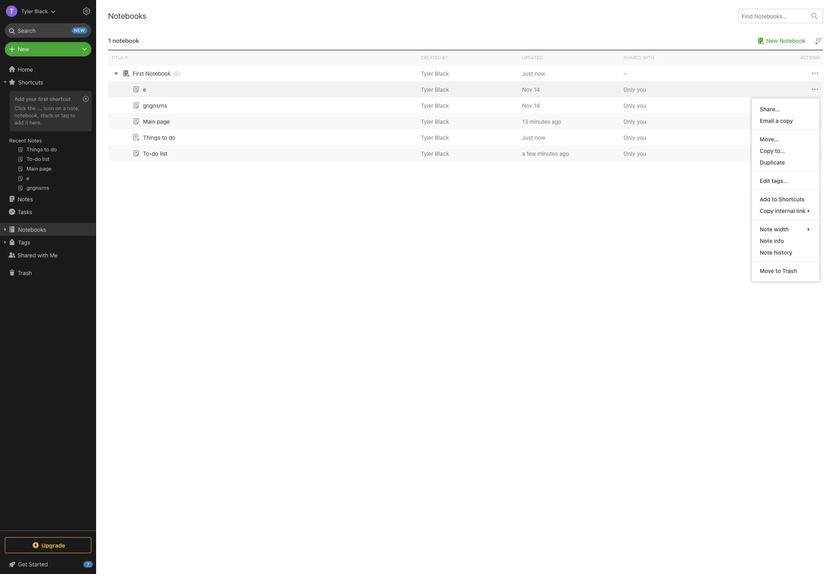 Task type: vqa. For each thing, say whether or not it's contained in the screenshot.
Main ELEMENT
no



Task type: describe. For each thing, give the bounding box(es) containing it.
or
[[55, 112, 60, 119]]

notebooks element
[[96, 0, 836, 575]]

history
[[775, 249, 793, 256]]

add for add to shortcuts
[[760, 196, 771, 203]]

14 for e
[[534, 86, 540, 93]]

just now for –
[[523, 70, 546, 77]]

duplicate
[[760, 159, 786, 166]]

upgrade button
[[5, 538, 91, 554]]

)
[[178, 70, 180, 77]]

on
[[55, 105, 62, 111]]

new
[[74, 28, 85, 33]]

note for note width
[[760, 226, 773, 233]]

more actions field for only you
[[811, 85, 820, 94]]

a few minutes ago
[[523, 150, 570, 157]]

edit
[[760, 178, 771, 184]]

notes link
[[0, 193, 96, 206]]

it
[[25, 119, 28, 126]]

13
[[523, 118, 529, 125]]

tags
[[18, 239, 30, 246]]

me
[[50, 252, 58, 259]]

list
[[160, 150, 168, 157]]

to for things
[[162, 134, 167, 141]]

Note width field
[[752, 224, 820, 235]]

a inside to-do list row
[[523, 150, 526, 157]]

things to do
[[143, 134, 175, 141]]

you for do
[[637, 150, 647, 157]]

13 minutes ago
[[523, 118, 562, 125]]

tyler black inside first notebook row
[[421, 70, 449, 77]]

width
[[775, 226, 789, 233]]

new for new notebook
[[767, 37, 779, 44]]

tyler black inside field
[[21, 8, 48, 14]]

shortcut
[[50, 96, 71, 102]]

copy to…
[[760, 148, 786, 154]]

–
[[624, 70, 627, 77]]

ago inside the main page row
[[552, 118, 562, 125]]

main page button
[[131, 117, 170, 126]]

note history
[[760, 249, 793, 256]]

click the ...
[[14, 105, 42, 111]]

1 vertical spatial notes
[[18, 196, 33, 203]]

notes inside group
[[28, 137, 42, 144]]

main page row
[[108, 113, 824, 129]]

to-
[[143, 150, 152, 157]]

home link
[[0, 63, 96, 76]]

more actions field for –
[[811, 68, 820, 78]]

Help and Learning task checklist field
[[0, 559, 96, 572]]

0 vertical spatial notebooks
[[108, 11, 147, 20]]

with
[[643, 55, 655, 60]]

title button
[[108, 51, 418, 65]]

group containing add your first shortcut
[[0, 89, 96, 196]]

new button
[[5, 42, 91, 57]]

Account field
[[0, 3, 56, 19]]

nov for e
[[523, 86, 533, 93]]

0 horizontal spatial trash
[[18, 270, 32, 276]]

your
[[26, 96, 37, 102]]

add
[[14, 119, 24, 126]]

only inside e row
[[624, 86, 636, 93]]

shared
[[624, 55, 642, 60]]

add to shortcuts link
[[752, 194, 820, 205]]

first notebook row
[[108, 65, 824, 81]]

(
[[173, 70, 175, 77]]

more actions image for only you
[[811, 85, 820, 94]]

tyler inside field
[[21, 8, 33, 14]]

tyler for main page
[[421, 118, 434, 125]]

just now for only you
[[523, 134, 546, 141]]

notebooks link
[[0, 223, 96, 236]]

Sort field
[[814, 36, 824, 46]]

tyler for things to do
[[421, 134, 434, 141]]

black for to-do list
[[435, 150, 449, 157]]

copy for copy internal link
[[760, 208, 774, 214]]

gngnsrns row
[[108, 97, 824, 113]]

e button
[[131, 85, 146, 94]]

copy to… link
[[752, 145, 820, 157]]

move
[[760, 268, 775, 275]]

7
[[87, 562, 89, 568]]

recent
[[9, 137, 26, 144]]

few
[[527, 150, 536, 157]]

tyler for to-do list
[[421, 150, 434, 157]]

5
[[175, 70, 178, 77]]

edit tags…
[[760, 178, 789, 184]]

black for e
[[435, 86, 449, 93]]

actions button
[[722, 51, 824, 65]]

created
[[421, 55, 441, 60]]

created by button
[[418, 51, 519, 65]]

black inside field
[[35, 8, 48, 14]]

shortcuts button
[[0, 76, 96, 89]]

gngnsrns button
[[131, 101, 167, 110]]

now for –
[[535, 70, 546, 77]]

main page
[[143, 118, 170, 125]]

to-do list button
[[131, 149, 168, 158]]

click
[[14, 105, 26, 111]]

note info
[[760, 238, 785, 245]]

only for to
[[624, 134, 636, 141]]

things to do 4 element
[[143, 134, 175, 141]]

shared with me
[[18, 252, 58, 259]]

copy internal link
[[760, 208, 806, 214]]

tag
[[61, 112, 69, 119]]

gngnsrns 2 element
[[143, 102, 167, 109]]

move to trash
[[760, 268, 798, 275]]

tags…
[[772, 178, 789, 184]]

tyler black for main page
[[421, 118, 449, 125]]

note width
[[760, 226, 789, 233]]

first
[[38, 96, 48, 102]]

tags button
[[0, 236, 96, 249]]

email
[[760, 118, 775, 124]]

actions
[[801, 55, 820, 60]]

tyler black for things to do
[[421, 134, 449, 141]]

first
[[133, 70, 144, 77]]

nov 14 for gngnsrns
[[523, 102, 540, 109]]

to for move
[[776, 268, 782, 275]]

note for note info
[[760, 238, 773, 245]]

only you for do
[[624, 150, 647, 157]]

black for main page
[[435, 118, 449, 125]]

updated button
[[519, 51, 621, 65]]

only you inside e row
[[624, 86, 647, 93]]

first notebook ( 5 )
[[133, 70, 180, 77]]

internal
[[776, 208, 796, 214]]

nov for gngnsrns
[[523, 102, 533, 109]]

Find Notebooks… text field
[[739, 9, 807, 23]]

only for do
[[624, 150, 636, 157]]

by
[[442, 55, 448, 60]]

click to collapse image
[[93, 560, 99, 570]]

move… link
[[752, 134, 820, 145]]

title
[[111, 55, 123, 60]]

notebooks inside tree
[[18, 226, 46, 233]]

tyler inside first notebook row
[[421, 70, 434, 77]]

to-do list row
[[108, 145, 824, 162]]

expand notebooks image
[[2, 226, 8, 233]]

a inside dropdown list 'menu'
[[776, 118, 779, 124]]

1
[[108, 37, 111, 44]]

minutes inside to-do list row
[[538, 150, 558, 157]]

dropdown list menu
[[752, 103, 820, 277]]

ago inside to-do list row
[[560, 150, 570, 157]]

trash inside dropdown list 'menu'
[[783, 268, 798, 275]]



Task type: locate. For each thing, give the bounding box(es) containing it.
only you for to
[[624, 134, 647, 141]]

0 vertical spatial minutes
[[530, 118, 551, 125]]

only inside to-do list row
[[624, 150, 636, 157]]

get started
[[18, 562, 48, 568]]

just now up few
[[523, 134, 546, 141]]

2 only from the top
[[624, 102, 636, 109]]

more actions field inside first notebook row
[[811, 68, 820, 78]]

note history link
[[752, 247, 820, 259]]

to right the move
[[776, 268, 782, 275]]

note
[[760, 226, 773, 233], [760, 238, 773, 245], [760, 249, 773, 256]]

0 vertical spatial more actions field
[[811, 68, 820, 78]]

get
[[18, 562, 27, 568]]

0 horizontal spatial a
[[63, 105, 66, 111]]

1 nov 14 from the top
[[523, 86, 540, 93]]

you for page
[[637, 118, 647, 125]]

0 vertical spatial nov
[[523, 86, 533, 93]]

1 horizontal spatial notebook
[[780, 37, 806, 44]]

note for note history
[[760, 249, 773, 256]]

2 vertical spatial a
[[523, 150, 526, 157]]

5 only you from the top
[[624, 150, 647, 157]]

2 vertical spatial note
[[760, 249, 773, 256]]

just now
[[523, 70, 546, 77], [523, 134, 546, 141]]

to down note,
[[70, 112, 75, 119]]

5 you from the top
[[637, 150, 647, 157]]

to for add
[[772, 196, 778, 203]]

trash down the shared at left
[[18, 270, 32, 276]]

add your first shortcut
[[14, 96, 71, 102]]

a
[[63, 105, 66, 111], [776, 118, 779, 124], [523, 150, 526, 157]]

now down updated
[[535, 70, 546, 77]]

nov 14 inside e row
[[523, 86, 540, 93]]

updated
[[523, 55, 543, 60]]

with
[[37, 252, 48, 259]]

1 notebook
[[108, 37, 139, 44]]

note width link
[[752, 224, 820, 235]]

add to shortcuts
[[760, 196, 805, 203]]

note left 'info'
[[760, 238, 773, 245]]

things
[[143, 134, 161, 141]]

to right things
[[162, 134, 167, 141]]

2 just now from the top
[[523, 134, 546, 141]]

a inside icon on a note, notebook, stack or tag to add it here.
[[63, 105, 66, 111]]

just
[[523, 70, 534, 77], [523, 134, 534, 141]]

notebook,
[[14, 112, 39, 119]]

to up copy internal link
[[772, 196, 778, 203]]

black down the main page row
[[435, 134, 449, 141]]

shortcuts inside button
[[18, 79, 43, 86]]

do down page
[[169, 134, 175, 141]]

a left copy
[[776, 118, 779, 124]]

black for gngnsrns
[[435, 102, 449, 109]]

shortcuts up copy internal link link
[[779, 196, 805, 203]]

14 down updated
[[534, 86, 540, 93]]

0 vertical spatial copy
[[760, 148, 774, 154]]

only
[[624, 86, 636, 93], [624, 102, 636, 109], [624, 118, 636, 125], [624, 134, 636, 141], [624, 150, 636, 157]]

1 vertical spatial notebook
[[146, 70, 171, 77]]

note up note info
[[760, 226, 773, 233]]

here.
[[30, 119, 42, 126]]

...
[[37, 105, 42, 111]]

more actions image inside first notebook row
[[811, 69, 820, 78]]

add up click
[[14, 96, 24, 102]]

duplicate link
[[752, 157, 820, 168]]

1 only from the top
[[624, 86, 636, 93]]

1 horizontal spatial add
[[760, 196, 771, 203]]

just now inside first notebook row
[[523, 70, 546, 77]]

14
[[534, 86, 540, 93], [534, 102, 540, 109]]

nov 14 for e
[[523, 86, 540, 93]]

1 vertical spatial more actions field
[[811, 85, 820, 94]]

recent notes
[[9, 137, 42, 144]]

0 vertical spatial ago
[[552, 118, 562, 125]]

sort options image
[[814, 36, 824, 46]]

just for only you
[[523, 134, 534, 141]]

0 vertical spatial shortcuts
[[18, 79, 43, 86]]

do
[[169, 134, 175, 141], [152, 150, 159, 157]]

notebooks up "notebook"
[[108, 11, 147, 20]]

black up the main page row
[[435, 102, 449, 109]]

3 only from the top
[[624, 118, 636, 125]]

1 more actions field from the top
[[811, 68, 820, 78]]

1 copy from the top
[[760, 148, 774, 154]]

shared with button
[[621, 51, 722, 65]]

only you inside to-do list row
[[624, 150, 647, 157]]

minutes right 13
[[530, 118, 551, 125]]

0 vertical spatial 14
[[534, 86, 540, 93]]

2 horizontal spatial a
[[776, 118, 779, 124]]

just now inside "things to do" row
[[523, 134, 546, 141]]

black inside first notebook row
[[435, 70, 449, 77]]

a right on
[[63, 105, 66, 111]]

1 just from the top
[[523, 70, 534, 77]]

tyler black
[[21, 8, 48, 14], [421, 70, 449, 77], [421, 86, 449, 93], [421, 102, 449, 109], [421, 118, 449, 125], [421, 134, 449, 141], [421, 150, 449, 157]]

1 vertical spatial do
[[152, 150, 159, 157]]

black up "things to do" row
[[435, 118, 449, 125]]

row group containing first notebook
[[108, 65, 824, 162]]

1 vertical spatial notebooks
[[18, 226, 46, 233]]

a left few
[[523, 150, 526, 157]]

notebooks
[[108, 11, 147, 20], [18, 226, 46, 233]]

new notebook
[[767, 37, 806, 44]]

nov inside e row
[[523, 86, 533, 93]]

only inside "things to do" row
[[624, 134, 636, 141]]

notebooks up the tags
[[18, 226, 46, 233]]

2 nov 14 from the top
[[523, 102, 540, 109]]

more actions image
[[811, 69, 820, 78], [811, 85, 820, 94]]

0 vertical spatial a
[[63, 105, 66, 111]]

just inside first notebook row
[[523, 70, 534, 77]]

copy internal link link
[[752, 205, 820, 217]]

share… link
[[752, 103, 820, 115]]

2 more actions image from the top
[[811, 85, 820, 94]]

just for –
[[523, 70, 534, 77]]

0 vertical spatial just now
[[523, 70, 546, 77]]

copy for copy to…
[[760, 148, 774, 154]]

2 nov from the top
[[523, 102, 533, 109]]

black down the by
[[435, 70, 449, 77]]

you inside "gngnsrns" row
[[637, 102, 647, 109]]

new inside 'button'
[[767, 37, 779, 44]]

you inside the main page row
[[637, 118, 647, 125]]

1 vertical spatial nov 14
[[523, 102, 540, 109]]

14 up 13 minutes ago
[[534, 102, 540, 109]]

tyler inside e row
[[421, 86, 434, 93]]

e row
[[108, 81, 824, 97]]

notebook inside row
[[146, 70, 171, 77]]

black inside "things to do" row
[[435, 134, 449, 141]]

3 you from the top
[[637, 118, 647, 125]]

4 only from the top
[[624, 134, 636, 141]]

tyler black inside e row
[[421, 86, 449, 93]]

ago right 13
[[552, 118, 562, 125]]

notes right recent
[[28, 137, 42, 144]]

1 only you from the top
[[624, 86, 647, 93]]

notebook for first
[[146, 70, 171, 77]]

note inside field
[[760, 226, 773, 233]]

stack
[[40, 112, 53, 119]]

notebook inside 'button'
[[780, 37, 806, 44]]

copy
[[781, 118, 794, 124]]

tyler for gngnsrns
[[421, 102, 434, 109]]

1 vertical spatial nov
[[523, 102, 533, 109]]

more actions image for –
[[811, 69, 820, 78]]

1 vertical spatial a
[[776, 118, 779, 124]]

shared with
[[624, 55, 655, 60]]

1 vertical spatial new
[[18, 46, 29, 53]]

group
[[0, 89, 96, 196]]

notebook left "("
[[146, 70, 171, 77]]

14 for gngnsrns
[[534, 102, 540, 109]]

black down "things to do" row
[[435, 150, 449, 157]]

main page 3 element
[[143, 118, 170, 125]]

upgrade
[[41, 543, 65, 549]]

shortcuts down home
[[18, 79, 43, 86]]

0 vertical spatial note
[[760, 226, 773, 233]]

notes
[[28, 137, 42, 144], [18, 196, 33, 203]]

only you for page
[[624, 118, 647, 125]]

4 you from the top
[[637, 134, 647, 141]]

add
[[14, 96, 24, 102], [760, 196, 771, 203]]

0 vertical spatial now
[[535, 70, 546, 77]]

info
[[775, 238, 785, 245]]

you for to
[[637, 134, 647, 141]]

notebook for new
[[780, 37, 806, 44]]

5 only from the top
[[624, 150, 636, 157]]

now down 13 minutes ago
[[535, 134, 546, 141]]

1 14 from the top
[[534, 86, 540, 93]]

add down edit
[[760, 196, 771, 203]]

created by
[[421, 55, 448, 60]]

add inside group
[[14, 96, 24, 102]]

gngnsrns
[[143, 102, 167, 109]]

tyler black for gngnsrns
[[421, 102, 449, 109]]

1 horizontal spatial notebooks
[[108, 11, 147, 20]]

1 vertical spatial minutes
[[538, 150, 558, 157]]

minutes inside the main page row
[[530, 118, 551, 125]]

new search field
[[10, 23, 87, 38]]

tyler for e
[[421, 86, 434, 93]]

0 vertical spatial notes
[[28, 137, 42, 144]]

nov 14
[[523, 86, 540, 93], [523, 102, 540, 109]]

1 just now from the top
[[523, 70, 546, 77]]

nov 14 inside "gngnsrns" row
[[523, 102, 540, 109]]

to inside icon on a note, notebook, stack or tag to add it here.
[[70, 112, 75, 119]]

home
[[18, 66, 33, 73]]

2 note from the top
[[760, 238, 773, 245]]

more actions image inside e row
[[811, 85, 820, 94]]

1 horizontal spatial a
[[523, 150, 526, 157]]

1 vertical spatial add
[[760, 196, 771, 203]]

tree containing home
[[0, 63, 96, 531]]

ago
[[552, 118, 562, 125], [560, 150, 570, 157]]

share…
[[760, 106, 781, 113]]

tyler inside to-do list row
[[421, 150, 434, 157]]

0 horizontal spatial notebook
[[146, 70, 171, 77]]

black inside "gngnsrns" row
[[435, 102, 449, 109]]

arrow image
[[111, 69, 121, 78]]

you inside e row
[[637, 86, 647, 93]]

1 vertical spatial shortcuts
[[779, 196, 805, 203]]

black up search "text field"
[[35, 8, 48, 14]]

1 vertical spatial 14
[[534, 102, 540, 109]]

to
[[70, 112, 75, 119], [162, 134, 167, 141], [772, 196, 778, 203], [776, 268, 782, 275]]

only you inside the main page row
[[624, 118, 647, 125]]

3 only you from the top
[[624, 118, 647, 125]]

0 vertical spatial add
[[14, 96, 24, 102]]

1 now from the top
[[535, 70, 546, 77]]

to…
[[776, 148, 786, 154]]

e 1 element
[[143, 86, 146, 93]]

tasks button
[[0, 206, 96, 218]]

to-do list 5 element
[[143, 150, 168, 157]]

0 vertical spatial do
[[169, 134, 175, 141]]

icon on a note, notebook, stack or tag to add it here.
[[14, 105, 80, 126]]

tyler black inside "gngnsrns" row
[[421, 102, 449, 109]]

more actions field inside e row
[[811, 85, 820, 94]]

tyler black inside "things to do" row
[[421, 134, 449, 141]]

1 horizontal spatial new
[[767, 37, 779, 44]]

black for things to do
[[435, 134, 449, 141]]

0 horizontal spatial shortcuts
[[18, 79, 43, 86]]

tyler black for e
[[421, 86, 449, 93]]

2 just from the top
[[523, 134, 534, 141]]

just inside "things to do" row
[[523, 134, 534, 141]]

1 horizontal spatial do
[[169, 134, 175, 141]]

minutes right few
[[538, 150, 558, 157]]

now for only you
[[535, 134, 546, 141]]

add inside dropdown list 'menu'
[[760, 196, 771, 203]]

new up home
[[18, 46, 29, 53]]

1 vertical spatial more actions image
[[811, 85, 820, 94]]

ago right few
[[560, 150, 570, 157]]

0 horizontal spatial new
[[18, 46, 29, 53]]

trash down note history link
[[783, 268, 798, 275]]

shortcuts inside dropdown list 'menu'
[[779, 196, 805, 203]]

14 inside e row
[[534, 86, 540, 93]]

black inside e row
[[435, 86, 449, 93]]

notebook up actions
[[780, 37, 806, 44]]

0 vertical spatial notebook
[[780, 37, 806, 44]]

just down updated
[[523, 70, 534, 77]]

tyler
[[21, 8, 33, 14], [421, 70, 434, 77], [421, 86, 434, 93], [421, 102, 434, 109], [421, 118, 434, 125], [421, 134, 434, 141], [421, 150, 434, 157]]

0 vertical spatial more actions image
[[811, 69, 820, 78]]

settings image
[[82, 6, 91, 16]]

More actions field
[[811, 68, 820, 78], [811, 85, 820, 94]]

0 horizontal spatial notebooks
[[18, 226, 46, 233]]

new for new
[[18, 46, 29, 53]]

shared
[[18, 252, 36, 259]]

Search text field
[[10, 23, 86, 38]]

tyler inside "gngnsrns" row
[[421, 102, 434, 109]]

minutes
[[530, 118, 551, 125], [538, 150, 558, 157]]

tyler black inside to-do list row
[[421, 150, 449, 157]]

now inside first notebook row
[[535, 70, 546, 77]]

black inside to-do list row
[[435, 150, 449, 157]]

nov inside "gngnsrns" row
[[523, 102, 533, 109]]

only you inside "gngnsrns" row
[[624, 102, 647, 109]]

note down note info
[[760, 249, 773, 256]]

notebook
[[113, 37, 139, 44]]

just down 13
[[523, 134, 534, 141]]

black inside the main page row
[[435, 118, 449, 125]]

0 horizontal spatial do
[[152, 150, 159, 157]]

0 horizontal spatial add
[[14, 96, 24, 102]]

only for page
[[624, 118, 636, 125]]

black up "gngnsrns" row
[[435, 86, 449, 93]]

nov 14 down updated
[[523, 86, 540, 93]]

copy left internal at the top right
[[760, 208, 774, 214]]

move to trash link
[[752, 265, 820, 277]]

1 vertical spatial note
[[760, 238, 773, 245]]

tyler black inside the main page row
[[421, 118, 449, 125]]

you inside to-do list row
[[637, 150, 647, 157]]

1 horizontal spatial shortcuts
[[779, 196, 805, 203]]

nov
[[523, 86, 533, 93], [523, 102, 533, 109]]

do left list
[[152, 150, 159, 157]]

1 vertical spatial just now
[[523, 134, 546, 141]]

shared with me link
[[0, 249, 96, 262]]

to inside button
[[162, 134, 167, 141]]

4 only you from the top
[[624, 134, 647, 141]]

only you inside "things to do" row
[[624, 134, 647, 141]]

notebook
[[780, 37, 806, 44], [146, 70, 171, 77]]

just now down updated
[[523, 70, 546, 77]]

tree
[[0, 63, 96, 531]]

1 vertical spatial just
[[523, 134, 534, 141]]

2 copy from the top
[[760, 208, 774, 214]]

copy down move…
[[760, 148, 774, 154]]

email a copy link
[[752, 115, 820, 127]]

you
[[637, 86, 647, 93], [637, 102, 647, 109], [637, 118, 647, 125], [637, 134, 647, 141], [637, 150, 647, 157]]

e
[[143, 86, 146, 93]]

tasks
[[18, 209, 32, 215]]

1 more actions image from the top
[[811, 69, 820, 78]]

2 now from the top
[[535, 134, 546, 141]]

only inside the main page row
[[624, 118, 636, 125]]

tyler inside the main page row
[[421, 118, 434, 125]]

0 vertical spatial just
[[523, 70, 534, 77]]

things to do row
[[108, 129, 824, 145]]

expand tags image
[[2, 239, 8, 246]]

1 vertical spatial ago
[[560, 150, 570, 157]]

tyler black for to-do list
[[421, 150, 449, 157]]

new up the actions button
[[767, 37, 779, 44]]

trash
[[783, 268, 798, 275], [18, 270, 32, 276]]

now inside "things to do" row
[[535, 134, 546, 141]]

nov 14 up 13
[[523, 102, 540, 109]]

3 note from the top
[[760, 249, 773, 256]]

only inside "gngnsrns" row
[[624, 102, 636, 109]]

1 vertical spatial copy
[[760, 208, 774, 214]]

14 inside "gngnsrns" row
[[534, 102, 540, 109]]

you inside "things to do" row
[[637, 134, 647, 141]]

row group
[[108, 65, 824, 162]]

1 horizontal spatial trash
[[783, 268, 798, 275]]

2 only you from the top
[[624, 102, 647, 109]]

new inside new popup button
[[18, 46, 29, 53]]

copy inside field
[[760, 208, 774, 214]]

note,
[[67, 105, 80, 111]]

1 you from the top
[[637, 86, 647, 93]]

1 vertical spatial now
[[535, 134, 546, 141]]

the
[[28, 105, 36, 111]]

row group inside "notebooks" element
[[108, 65, 824, 162]]

only you
[[624, 86, 647, 93], [624, 102, 647, 109], [624, 118, 647, 125], [624, 134, 647, 141], [624, 150, 647, 157]]

2 you from the top
[[637, 102, 647, 109]]

started
[[29, 562, 48, 568]]

icon
[[44, 105, 54, 111]]

notes up 'tasks'
[[18, 196, 33, 203]]

0 vertical spatial new
[[767, 37, 779, 44]]

2 more actions field from the top
[[811, 85, 820, 94]]

tyler inside "things to do" row
[[421, 134, 434, 141]]

2 14 from the top
[[534, 102, 540, 109]]

things to do button
[[131, 133, 175, 142]]

0 vertical spatial nov 14
[[523, 86, 540, 93]]

Copy internal link field
[[752, 205, 820, 217]]

1 nov from the top
[[523, 86, 533, 93]]

add for add your first shortcut
[[14, 96, 24, 102]]

1 note from the top
[[760, 226, 773, 233]]



